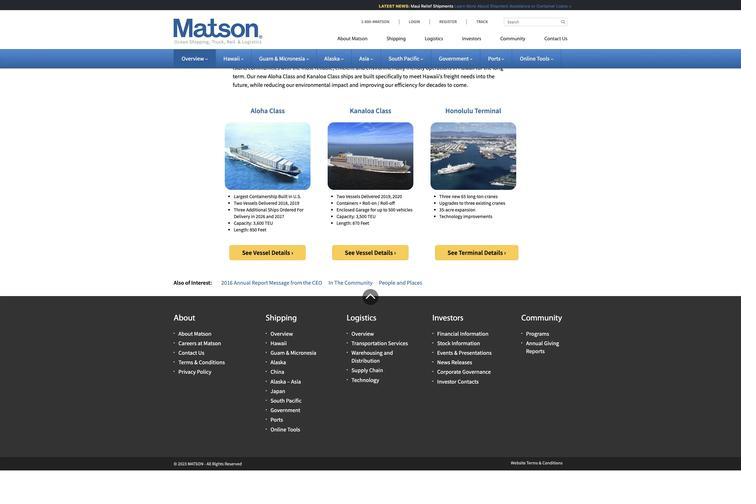 Task type: describe. For each thing, give the bounding box(es) containing it.
2 roll- from the left
[[380, 201, 390, 207]]

matson inside top menu navigation
[[352, 37, 368, 42]]

& inside overview hawaii guam & micronesia alaska china alaska – asia japan south pacific government ports online tools
[[286, 350, 290, 357]]

1 vertical spatial investors
[[433, 315, 464, 323]]

terminal
[[475, 106, 501, 115]]

hawaii down 'delivering'
[[408, 30, 424, 37]]

in the community
[[329, 279, 373, 287]]

vessels inside two vessels delivered 2019, 2020 containers + roll-on / roll-off enclosed garage for up to 500 vehicles capacity: 3,500 teu length: 870 feet
[[346, 194, 360, 200]]

0 vertical spatial micronesia
[[279, 55, 305, 62]]

asia inside overview hawaii guam & micronesia alaska china alaska – asia japan south pacific government ports online tools
[[291, 379, 301, 386]]

1 vertical spatial contact us link
[[179, 350, 204, 357]]

1 vertical spatial cranes
[[492, 201, 505, 207]]

1 horizontal spatial terminal
[[459, 249, 483, 257]]

2018,
[[278, 201, 289, 207]]

1-800-4matson
[[361, 19, 390, 24]]

reducing
[[264, 81, 285, 89]]

since captain william matson's maiden voyage aboard emma claudina delivering plantation supplies from san francisco to hawaii in 1882, the name matson has been synonymous with hawaii in the shipping business. for 140 years, matson has continued to provide a vital link between the mainland and the islands, continuously upgrading its fleet and equipment in step with improving technology and the needs of hawaii's growing economy. our latest investments, both in fleet and terminal infrastructure, underscore our long-standing commitment to serving our island communities with the most reliable, efficient and environmentally friendly operations in hawaii for the long- term. our new aloha class and kanaloa class ships are built specifically to meet hawaii's freight needs into the future, while reducing our environmental impact and improving our efficiency for decades to come.
[[233, 21, 505, 89]]

the left most
[[293, 64, 300, 72]]

and up underscore
[[371, 47, 381, 54]]

privacy
[[179, 369, 196, 376]]

and inside overview transportation services warehousing and distribution supply chain technology
[[384, 350, 393, 357]]

asia link
[[359, 55, 373, 62]]

about for about matson
[[338, 37, 351, 42]]

the down synonymous
[[374, 38, 382, 46]]

services
[[388, 340, 408, 347]]

two inside largest containership built in u.s. two vessels delivered 2018, 2019 three additional ships ordered for delivery in 2026 and 2027 capacity: 3,600 teu length: 850 feet
[[234, 201, 242, 207]]

tools inside overview hawaii guam & micronesia alaska china alaska – asia japan south pacific government ports online tools
[[288, 426, 300, 434]]

japan link
[[271, 388, 285, 395]]

alaska link for the china link
[[271, 359, 286, 367]]

to up step at left
[[302, 38, 307, 46]]

economy.
[[454, 47, 477, 54]]

ceo
[[312, 279, 322, 287]]

1 vertical spatial online tools link
[[271, 426, 300, 434]]

search image
[[562, 20, 565, 24]]

careers
[[179, 340, 197, 347]]

register
[[440, 19, 457, 24]]

1 vertical spatial long-
[[493, 64, 505, 72]]

latest news: maui relief shipments learn more about shipment assistance or container loans >
[[375, 3, 568, 9]]

events & presentations link
[[437, 350, 492, 357]]

reports
[[526, 348, 545, 355]]

0 horizontal spatial with
[[281, 64, 291, 72]]

financial information stock information events & presentations news releases corporate governance investor contacts
[[437, 331, 492, 386]]

1 vertical spatial community
[[345, 279, 373, 287]]

0 vertical spatial contact us link
[[535, 33, 568, 46]]

2019,
[[381, 194, 392, 200]]

supplies
[[453, 21, 473, 29]]

in left step at left
[[289, 47, 294, 54]]

continued
[[276, 38, 300, 46]]

about for about
[[174, 315, 195, 323]]

1 vertical spatial information
[[452, 340, 480, 347]]

0 horizontal spatial has
[[267, 38, 275, 46]]

1 horizontal spatial government
[[439, 55, 469, 62]]

& right website
[[539, 461, 542, 467]]

1 horizontal spatial conditions
[[543, 461, 563, 467]]

2019
[[290, 201, 299, 207]]

2016
[[221, 279, 233, 287]]

Search search field
[[504, 18, 568, 26]]

us inside top menu navigation
[[562, 37, 568, 42]]

track
[[476, 19, 488, 24]]

1 vertical spatial fleet
[[283, 56, 293, 63]]

logistics inside footer
[[347, 315, 377, 323]]

corporate
[[437, 369, 461, 376]]

government inside overview hawaii guam & micronesia alaska china alaska – asia japan south pacific government ports online tools
[[271, 407, 300, 415]]

financial information link
[[437, 331, 489, 338]]

800-
[[365, 19, 373, 24]]

years,
[[233, 38, 247, 46]]

aloha class link
[[251, 106, 285, 115]]

0 vertical spatial online
[[520, 55, 536, 62]]

3,500
[[356, 214, 367, 220]]

latest
[[488, 47, 501, 54]]

0 vertical spatial fleet
[[240, 47, 250, 54]]

length: inside two vessels delivered 2019, 2020 containers + roll-on / roll-off enclosed garage for up to 500 vehicles capacity: 3,500 teu length: 870 feet
[[337, 221, 352, 227]]

enclosed
[[337, 207, 355, 213]]

aloha inside since captain william matson's maiden voyage aboard emma claudina delivering plantation supplies from san francisco to hawaii in 1882, the name matson has been synonymous with hawaii in the shipping business. for 140 years, matson has continued to provide a vital link between the mainland and the islands, continuously upgrading its fleet and equipment in step with improving technology and the needs of hawaii's growing economy. our latest investments, both in fleet and terminal infrastructure, underscore our long-standing commitment to serving our island communities with the most reliable, efficient and environmentally friendly operations in hawaii for the long- term. our new aloha class and kanaloa class ships are built specifically to meet hawaii's freight needs into the future, while reducing our environmental impact and improving our efficiency for decades to come.
[[268, 73, 282, 80]]

see terminal details ›
[[448, 249, 506, 257]]

vital
[[331, 38, 341, 46]]

2016 annual report message from the ceo link
[[221, 279, 322, 287]]

hawaii inside overview hawaii guam & micronesia alaska china alaska – asia japan south pacific government ports online tools
[[271, 340, 287, 347]]

terms inside about matson careers at matson contact us terms & conditions privacy policy
[[179, 359, 193, 367]]

in left 2026
[[251, 214, 255, 220]]

1 vertical spatial needs
[[461, 73, 475, 80]]

the up into
[[484, 64, 492, 72]]

shipping inside shipping link
[[387, 37, 406, 42]]

the right 1882,
[[300, 30, 308, 37]]

hawaii down william
[[263, 30, 279, 37]]

giving
[[544, 340, 559, 347]]

› for kanaloa class
[[394, 249, 396, 257]]

0 vertical spatial guam
[[259, 55, 274, 62]]

programs link
[[526, 331, 549, 338]]

interest:
[[191, 279, 212, 287]]

0 horizontal spatial improving
[[318, 47, 342, 54]]

off
[[390, 201, 395, 207]]

› for honolulu terminal
[[504, 249, 506, 257]]

0 vertical spatial information
[[460, 331, 489, 338]]

provide
[[308, 38, 326, 46]]

both
[[265, 56, 276, 63]]

0 vertical spatial tools
[[537, 55, 550, 62]]

our right reducing
[[286, 81, 294, 89]]

shipping
[[440, 30, 461, 37]]

1 horizontal spatial asia
[[359, 55, 369, 62]]

technology inside three new 65 long-ton cranes upgrades to three existing cranes 35-acre expansion technology improvements
[[440, 214, 463, 220]]

and down are
[[350, 81, 359, 89]]

commitment
[[433, 56, 464, 63]]

careers at matson link
[[179, 340, 221, 347]]

impact
[[332, 81, 348, 89]]

efficient
[[335, 64, 355, 72]]

500
[[388, 207, 396, 213]]

details for kanaloa class
[[374, 249, 393, 257]]

0 vertical spatial ports link
[[488, 55, 505, 62]]

emma
[[363, 21, 378, 29]]

1 vertical spatial alaska
[[271, 359, 286, 367]]

logistics inside "logistics" link
[[425, 37, 443, 42]]

details for aloha class
[[272, 249, 290, 257]]

distribution
[[352, 358, 380, 365]]

in up islands,
[[426, 30, 430, 37]]

link
[[343, 38, 351, 46]]

kanaloa class
[[350, 106, 391, 115]]

capacity: inside largest containership built in u.s. two vessels delivered 2018, 2019 three additional ships ordered for delivery in 2026 and 2027 capacity: 3,600 teu length: 850 feet
[[234, 221, 252, 227]]

long- inside three new 65 long-ton cranes upgrades to three existing cranes 35-acre expansion technology improvements
[[467, 194, 477, 200]]

financial
[[437, 331, 459, 338]]

0 horizontal spatial overview link
[[182, 55, 208, 62]]

0 vertical spatial long-
[[399, 56, 411, 63]]

0 vertical spatial our
[[478, 47, 487, 54]]

1 vertical spatial terms
[[527, 461, 538, 467]]

existing
[[476, 201, 491, 207]]

contacts
[[458, 379, 479, 386]]

come.
[[454, 81, 468, 89]]

& inside about matson careers at matson contact us terms & conditions privacy policy
[[194, 359, 198, 367]]

stock information link
[[437, 340, 480, 347]]

1 vertical spatial hawaii's
[[423, 73, 443, 80]]

three new 65 long-ton cranes upgrades to three existing cranes 35-acre expansion technology improvements
[[440, 194, 505, 220]]

see for kanaloa class
[[345, 249, 355, 257]]

0 vertical spatial hawaii's
[[412, 47, 432, 54]]

vessels inside largest containership built in u.s. two vessels delivered 2018, 2019 three additional ships ordered for delivery in 2026 and 2027 capacity: 3,600 teu length: 850 feet
[[243, 201, 258, 207]]

0 horizontal spatial ports link
[[271, 417, 283, 424]]

overview for overview
[[182, 55, 204, 62]]

also
[[174, 279, 184, 287]]

our down specifically
[[385, 81, 394, 89]]

online inside overview hawaii guam & micronesia alaska china alaska – asia japan south pacific government ports online tools
[[271, 426, 286, 434]]

& down equipment
[[275, 55, 278, 62]]

about for about matson careers at matson contact us terms & conditions privacy policy
[[179, 331, 193, 338]]

plantation
[[427, 21, 452, 29]]

two inside two vessels delivered 2019, 2020 containers + roll-on / roll-off enclosed garage for up to 500 vehicles capacity: 3,500 teu length: 870 feet
[[337, 194, 345, 200]]

kanaloa class link
[[350, 106, 391, 115]]

shipping link
[[377, 33, 415, 46]]

overview link for shipping
[[271, 331, 293, 338]]

matson down "voyage"
[[324, 30, 341, 37]]

three inside three new 65 long-ton cranes upgrades to three existing cranes 35-acre expansion technology improvements
[[440, 194, 451, 200]]

top menu navigation
[[338, 33, 568, 46]]

shipments
[[429, 3, 450, 9]]

honolulu
[[446, 106, 473, 115]]

transportation
[[352, 340, 387, 347]]

container
[[533, 3, 552, 9]]

to down economy.
[[465, 56, 470, 63]]

and up are
[[356, 64, 365, 72]]

assistance
[[506, 3, 527, 9]]

blue matson logo with ocean, shipping, truck, rail and logistics written beneath it. image
[[174, 19, 263, 45]]

in left u.s.
[[289, 194, 292, 200]]

guam & micronesia link for the china link
[[271, 350, 317, 357]]

feet inside two vessels delivered 2019, 2020 containers + roll-on / roll-off enclosed garage for up to 500 vehicles capacity: 3,500 teu length: 870 feet
[[361, 221, 369, 227]]

up
[[377, 207, 382, 213]]

pacific inside overview hawaii guam & micronesia alaska china alaska – asia japan south pacific government ports online tools
[[286, 398, 302, 405]]

matson up at
[[194, 331, 212, 338]]

from inside since captain william matson's maiden voyage aboard emma claudina delivering plantation supplies from san francisco to hawaii in 1882, the name matson has been synonymous with hawaii in the shipping business. for 140 years, matson has continued to provide a vital link between the mainland and the islands, continuously upgrading its fleet and equipment in step with improving technology and the needs of hawaii's growing economy. our latest investments, both in fleet and terminal infrastructure, underscore our long-standing commitment to serving our island communities with the most reliable, efficient and environmentally friendly operations in hawaii for the long- term. our new aloha class and kanaloa class ships are built specifically to meet hawaii's freight needs into the future, while reducing our environmental impact and improving our efficiency for decades to come.
[[474, 21, 485, 29]]

technology inside overview transportation services warehousing and distribution supply chain technology
[[352, 377, 379, 384]]

vessel for kanaloa
[[356, 249, 373, 257]]

1 vertical spatial with
[[306, 47, 317, 54]]

ton
[[477, 194, 484, 200]]

0 vertical spatial cranes
[[485, 194, 498, 200]]

hawaii link for guam & micronesia link related to the china link
[[271, 340, 287, 347]]

three inside largest containership built in u.s. two vessels delivered 2018, 2019 three additional ships ordered for delivery in 2026 and 2027 capacity: 3,600 teu length: 850 feet
[[234, 207, 245, 213]]

2020
[[393, 194, 402, 200]]

infrastructure,
[[326, 56, 360, 63]]

synonymous
[[365, 30, 395, 37]]

us inside about matson careers at matson contact us terms & conditions privacy policy
[[198, 350, 204, 357]]

and down most
[[296, 73, 306, 80]]

and up the investments,
[[251, 47, 261, 54]]

built
[[363, 73, 374, 80]]

to inside three new 65 long-ton cranes upgrades to three existing cranes 35-acre expansion technology improvements
[[460, 201, 464, 207]]

0 horizontal spatial from
[[291, 279, 302, 287]]

hawaii down its
[[224, 55, 240, 62]]

built
[[278, 194, 288, 200]]

the down mainland
[[382, 47, 390, 54]]

0 horizontal spatial needs
[[391, 47, 405, 54]]

login link
[[399, 19, 430, 24]]

2 vertical spatial community
[[522, 315, 562, 323]]

policy
[[197, 369, 211, 376]]

1 horizontal spatial south pacific link
[[389, 55, 424, 62]]

feet inside largest containership built in u.s. two vessels delivered 2018, 2019 three additional ships ordered for delivery in 2026 and 2027 capacity: 3,600 teu length: 850 feet
[[258, 227, 267, 233]]

details for honolulu terminal
[[484, 249, 503, 257]]

in left 1882,
[[280, 30, 285, 37]]

news releases link
[[437, 359, 472, 367]]

–
[[287, 379, 290, 386]]

ordered
[[280, 207, 296, 213]]

our up "environmentally"
[[389, 56, 398, 63]]

releases
[[452, 359, 472, 367]]

the
[[334, 279, 344, 287]]

reliable,
[[315, 64, 334, 72]]

1 horizontal spatial government link
[[439, 55, 473, 62]]

2 vertical spatial alaska
[[271, 379, 286, 386]]

about matson careers at matson contact us terms & conditions privacy policy
[[179, 331, 225, 376]]

people and places
[[379, 279, 422, 287]]

south pacific
[[389, 55, 420, 62]]

alaska – asia link
[[271, 379, 301, 386]]

2 horizontal spatial with
[[396, 30, 407, 37]]

and down step at left
[[294, 56, 304, 63]]

or
[[528, 3, 532, 9]]

1 vertical spatial aloha
[[251, 106, 268, 115]]

transportation services link
[[352, 340, 408, 347]]

about matson link for careers at matson link
[[179, 331, 212, 338]]



Task type: vqa. For each thing, say whether or not it's contained in the screenshot.
timely
no



Task type: locate. For each thing, give the bounding box(es) containing it.
guam & micronesia link up the china link
[[271, 350, 317, 357]]

alaska up japan
[[271, 379, 286, 386]]

asia down technology
[[359, 55, 369, 62]]

1 vertical spatial our
[[247, 73, 256, 80]]

the left islands,
[[418, 38, 426, 46]]

annual
[[234, 279, 251, 287], [526, 340, 543, 347]]

warehousing and distribution link
[[352, 350, 393, 365]]

in right both
[[277, 56, 282, 63]]

island
[[233, 64, 247, 72]]

about matson link for shipping link
[[338, 33, 377, 46]]

2 horizontal spatial overview
[[352, 331, 374, 338]]

overview inside overview hawaii guam & micronesia alaska china alaska – asia japan south pacific government ports online tools
[[271, 331, 293, 338]]

1 details from the left
[[272, 249, 290, 257]]

guam up communities
[[259, 55, 274, 62]]

0 horizontal spatial shipping
[[266, 315, 297, 323]]

35-
[[440, 207, 446, 213]]

0 vertical spatial capacity:
[[337, 214, 355, 220]]

shipping inside footer
[[266, 315, 297, 323]]

conditions
[[199, 359, 225, 367], [543, 461, 563, 467]]

investors up economy.
[[462, 37, 481, 42]]

1 vertical spatial south pacific link
[[271, 398, 302, 405]]

government down growing
[[439, 55, 469, 62]]

south inside overview hawaii guam & micronesia alaska china alaska – asia japan south pacific government ports online tools
[[271, 398, 285, 405]]

0 horizontal spatial annual
[[234, 279, 251, 287]]

0 horizontal spatial us
[[198, 350, 204, 357]]

0 horizontal spatial government link
[[271, 407, 300, 415]]

our up serving
[[478, 47, 487, 54]]

1 vertical spatial guam & micronesia link
[[271, 350, 317, 357]]

from up business.
[[474, 21, 485, 29]]

0 horizontal spatial tools
[[288, 426, 300, 434]]

guam up china
[[271, 350, 285, 357]]

1 vertical spatial of
[[185, 279, 190, 287]]

improving down built
[[360, 81, 384, 89]]

length: inside largest containership built in u.s. two vessels delivered 2018, 2019 three additional ships ordered for delivery in 2026 and 2027 capacity: 3,600 teu length: 850 feet
[[234, 227, 249, 233]]

1 horizontal spatial ›
[[394, 249, 396, 257]]

3 › from the left
[[504, 249, 506, 257]]

2 horizontal spatial overview link
[[352, 331, 374, 338]]

1 vertical spatial online
[[271, 426, 286, 434]]

1 horizontal spatial has
[[342, 30, 350, 37]]

terminal inside since captain william matson's maiden voyage aboard emma claudina delivering plantation supplies from san francisco to hawaii in 1882, the name matson has been synonymous with hawaii in the shipping business. for 140 years, matson has continued to provide a vital link between the mainland and the islands, continuously upgrading its fleet and equipment in step with improving technology and the needs of hawaii's growing economy. our latest investments, both in fleet and terminal infrastructure, underscore our long-standing commitment to serving our island communities with the most reliable, efficient and environmentally friendly operations in hawaii for the long- term. our new aloha class and kanaloa class ships are built specifically to meet hawaii's freight needs into the future, while reducing our environmental impact and improving our efficiency for decades to come.
[[305, 56, 325, 63]]

for down serving
[[476, 64, 483, 72]]

0 vertical spatial terms
[[179, 359, 193, 367]]

0 vertical spatial conditions
[[199, 359, 225, 367]]

pacific down the –
[[286, 398, 302, 405]]

140
[[494, 30, 503, 37]]

operations
[[426, 64, 452, 72]]

annual for giving
[[526, 340, 543, 347]]

1882,
[[286, 30, 299, 37]]

0 vertical spatial online tools link
[[520, 55, 554, 62]]

1 horizontal spatial details
[[374, 249, 393, 257]]

south pacific link down japan
[[271, 398, 302, 405]]

0 vertical spatial south pacific link
[[389, 55, 424, 62]]

new inside since captain william matson's maiden voyage aboard emma claudina delivering plantation supplies from san francisco to hawaii in 1882, the name matson has been synonymous with hawaii in the shipping business. for 140 years, matson has continued to provide a vital link between the mainland and the islands, continuously upgrading its fleet and equipment in step with improving technology and the needs of hawaii's growing economy. our latest investments, both in fleet and terminal infrastructure, underscore our long-standing commitment to serving our island communities with the most reliable, efficient and environmentally friendly operations in hawaii for the long- term. our new aloha class and kanaloa class ships are built specifically to meet hawaii's freight needs into the future, while reducing our environmental impact and improving our efficiency for decades to come.
[[257, 73, 267, 80]]

containership
[[249, 194, 277, 200]]

2 › from the left
[[394, 249, 396, 257]]

teu
[[368, 214, 376, 220], [265, 221, 273, 227]]

learn
[[451, 3, 462, 9]]

of inside since captain william matson's maiden voyage aboard emma claudina delivering plantation supplies from san francisco to hawaii in 1882, the name matson has been synonymous with hawaii in the shipping business. for 140 years, matson has continued to provide a vital link between the mainland and the islands, continuously upgrading its fleet and equipment in step with improving technology and the needs of hawaii's growing economy. our latest investments, both in fleet and terminal infrastructure, underscore our long-standing commitment to serving our island communities with the most reliable, efficient and environmentally friendly operations in hawaii for the long- term. our new aloha class and kanaloa class ships are built specifically to meet hawaii's freight needs into the future, while reducing our environmental impact and improving our efficiency for decades to come.
[[406, 47, 411, 54]]

fleet up the investments,
[[240, 47, 250, 54]]

1 see vessel details › from the left
[[242, 249, 293, 257]]

technology link
[[352, 377, 379, 384]]

alaska link up reliable,
[[325, 55, 344, 62]]

report
[[252, 279, 268, 287]]

on
[[372, 201, 377, 207]]

with up mainland
[[396, 30, 407, 37]]

kanaloa inside since captain william matson's maiden voyage aboard emma claudina delivering plantation supplies from san francisco to hawaii in 1882, the name matson has been synonymous with hawaii in the shipping business. for 140 years, matson has continued to provide a vital link between the mainland and the islands, continuously upgrading its fleet and equipment in step with improving technology and the needs of hawaii's growing economy. our latest investments, both in fleet and terminal infrastructure, underscore our long-standing commitment to serving our island communities with the most reliable, efficient and environmentally friendly operations in hawaii for the long- term. our new aloha class and kanaloa class ships are built specifically to meet hawaii's freight needs into the future, while reducing our environmental impact and improving our efficiency for decades to come.
[[307, 73, 326, 80]]

0 horizontal spatial see
[[242, 249, 252, 257]]

micronesia inside overview hawaii guam & micronesia alaska china alaska – asia japan south pacific government ports online tools
[[291, 350, 317, 357]]

0 horizontal spatial ports
[[271, 417, 283, 424]]

0 horizontal spatial three
[[234, 207, 245, 213]]

with down guam & micronesia
[[281, 64, 291, 72]]

terminal
[[305, 56, 325, 63], [459, 249, 483, 257]]

overview for overview transportation services warehousing and distribution supply chain technology
[[352, 331, 374, 338]]

three up delivery
[[234, 207, 245, 213]]

1 vertical spatial government
[[271, 407, 300, 415]]

south up "environmentally"
[[389, 55, 403, 62]]

conditions inside about matson careers at matson contact us terms & conditions privacy policy
[[199, 359, 225, 367]]

& up the –
[[286, 350, 290, 357]]

asia right the –
[[291, 379, 301, 386]]

asia
[[359, 55, 369, 62], [291, 379, 301, 386]]

see vessel details › for aloha
[[242, 249, 293, 257]]

to inside two vessels delivered 2019, 2020 containers + roll-on / roll-off enclosed garage for up to 500 vehicles capacity: 3,500 teu length: 870 feet
[[383, 207, 388, 213]]

see vessel details › link for kanaloa
[[332, 245, 409, 261]]

information up stock information link
[[460, 331, 489, 338]]

has up link in the left of the page
[[342, 30, 350, 37]]

contact us
[[545, 37, 568, 42]]

0 horizontal spatial about matson link
[[179, 331, 212, 338]]

annual giving reports link
[[526, 340, 559, 355]]

name
[[309, 30, 322, 37]]

0 horizontal spatial roll-
[[363, 201, 372, 207]]

1 vertical spatial asia
[[291, 379, 301, 386]]

online tools
[[520, 55, 550, 62]]

see for aloha class
[[242, 249, 252, 257]]

about inside about matson link
[[338, 37, 351, 42]]

about
[[474, 3, 485, 9], [338, 37, 351, 42], [174, 315, 195, 323], [179, 331, 193, 338]]

1 vertical spatial terminal
[[459, 249, 483, 257]]

1 see vessel details › link from the left
[[229, 245, 306, 261]]

1 horizontal spatial see vessel details ›
[[345, 249, 396, 257]]

overview inside overview transportation services warehousing and distribution supply chain technology
[[352, 331, 374, 338]]

vessel for aloha
[[253, 249, 270, 257]]

track link
[[467, 19, 488, 24]]

0 vertical spatial us
[[562, 37, 568, 42]]

with down provide
[[306, 47, 317, 54]]

the up islands,
[[431, 30, 439, 37]]

shipment
[[487, 3, 505, 9]]

government link down japan
[[271, 407, 300, 415]]

business.
[[462, 30, 484, 37]]

1 vertical spatial for
[[419, 81, 425, 89]]

for
[[476, 64, 483, 72], [419, 81, 425, 89], [371, 207, 376, 213]]

capacity: inside two vessels delivered 2019, 2020 containers + roll-on / roll-off enclosed garage for up to 500 vehicles capacity: 3,500 teu length: 870 feet
[[337, 214, 355, 220]]

annual inside programs annual giving reports
[[526, 340, 543, 347]]

underscore
[[361, 56, 388, 63]]

future,
[[233, 81, 249, 89]]

1 vertical spatial government link
[[271, 407, 300, 415]]

and left 'places'
[[397, 279, 406, 287]]

overview link for logistics
[[352, 331, 374, 338]]

2 see vessel details › from the left
[[345, 249, 396, 257]]

investors inside "investors" "link"
[[462, 37, 481, 42]]

backtop image
[[363, 290, 379, 305]]

specifically
[[376, 73, 402, 80]]

0 horizontal spatial length:
[[234, 227, 249, 233]]

teu inside two vessels delivered 2019, 2020 containers + roll-on / roll-off enclosed garage for up to 500 vehicles capacity: 3,500 teu length: 870 feet
[[368, 214, 376, 220]]

1 vessel from the left
[[253, 249, 270, 257]]

william
[[266, 21, 284, 29]]

maiden
[[307, 21, 326, 29]]

vessels up containers
[[346, 194, 360, 200]]

website
[[511, 461, 526, 467]]

0 vertical spatial delivered
[[361, 194, 380, 200]]

1 horizontal spatial annual
[[526, 340, 543, 347]]

0 vertical spatial improving
[[318, 47, 342, 54]]

overview for overview hawaii guam & micronesia alaska china alaska – asia japan south pacific government ports online tools
[[271, 331, 293, 338]]

pacific up the friendly
[[404, 55, 420, 62]]

for inside since captain william matson's maiden voyage aboard emma claudina delivering plantation supplies from san francisco to hawaii in 1882, the name matson has been synonymous with hawaii in the shipping business. for 140 years, matson has continued to provide a vital link between the mainland and the islands, continuously upgrading its fleet and equipment in step with improving technology and the needs of hawaii's growing economy. our latest investments, both in fleet and terminal infrastructure, underscore our long-standing commitment to serving our island communities with the most reliable, efficient and environmentally friendly operations in hawaii for the long- term. our new aloha class and kanaloa class ships are built specifically to meet hawaii's freight needs into the future, while reducing our environmental impact and improving our efficiency for decades to come.
[[485, 30, 493, 37]]

› for aloha class
[[292, 249, 293, 257]]

south pacific link up the friendly
[[389, 55, 424, 62]]

1 vertical spatial teu
[[265, 221, 273, 227]]

2 see from the left
[[345, 249, 355, 257]]

delivered up on
[[361, 194, 380, 200]]

the left ceo
[[303, 279, 311, 287]]

south down japan
[[271, 398, 285, 405]]

1 horizontal spatial terms
[[527, 461, 538, 467]]

/
[[378, 201, 380, 207]]

1 horizontal spatial three
[[440, 194, 451, 200]]

0 vertical spatial guam & micronesia link
[[259, 55, 309, 62]]

0 horizontal spatial contact
[[179, 350, 197, 357]]

our up while
[[247, 73, 256, 80]]

ports link down latest on the top of page
[[488, 55, 505, 62]]

community up latest on the top of page
[[501, 37, 526, 42]]

1 horizontal spatial new
[[452, 194, 460, 200]]

south pacific link
[[389, 55, 424, 62], [271, 398, 302, 405]]

delivery
[[234, 214, 250, 220]]

1 › from the left
[[292, 249, 293, 257]]

the right into
[[487, 73, 495, 80]]

hawaii link down its
[[224, 55, 244, 62]]

1 see from the left
[[242, 249, 252, 257]]

1 vertical spatial length:
[[234, 227, 249, 233]]

0 horizontal spatial terminal
[[305, 56, 325, 63]]

1 horizontal spatial south
[[389, 55, 403, 62]]

1 horizontal spatial contact us link
[[535, 33, 568, 46]]

investors
[[462, 37, 481, 42], [433, 315, 464, 323]]

1 horizontal spatial shipping
[[387, 37, 406, 42]]

capacity: down enclosed
[[337, 214, 355, 220]]

2016 annual report message from the ceo
[[221, 279, 322, 287]]

terms up privacy
[[179, 359, 193, 367]]

guam inside overview hawaii guam & micronesia alaska china alaska – asia japan south pacific government ports online tools
[[271, 350, 285, 357]]

government
[[439, 55, 469, 62], [271, 407, 300, 415]]

guam & micronesia link for the asia link
[[259, 55, 309, 62]]

logistics down backtop image
[[347, 315, 377, 323]]

alaska up reliable,
[[325, 55, 340, 62]]

1 horizontal spatial contact
[[545, 37, 561, 42]]

in up the freight
[[453, 64, 457, 72]]

latest
[[375, 3, 391, 9]]

hawaii
[[263, 30, 279, 37], [408, 30, 424, 37], [224, 55, 240, 62], [459, 64, 475, 72], [271, 340, 287, 347]]

to down captain
[[257, 30, 261, 37]]

matson right at
[[204, 340, 221, 347]]

annual for report
[[234, 279, 251, 287]]

& inside 'financial information stock information events & presentations news releases corporate governance investor contacts'
[[454, 350, 458, 357]]

our down latest on the top of page
[[490, 56, 498, 63]]

terms
[[179, 359, 193, 367], [527, 461, 538, 467]]

1 horizontal spatial fleet
[[283, 56, 293, 63]]

new inside three new 65 long-ton cranes upgrades to three existing cranes 35-acre expansion technology improvements
[[452, 194, 460, 200]]

more
[[463, 3, 473, 9]]

upgrades
[[440, 201, 459, 207]]

logistics link
[[415, 33, 453, 46]]

logistics
[[425, 37, 443, 42], [347, 315, 377, 323]]

0 vertical spatial annual
[[234, 279, 251, 287]]

1 horizontal spatial see vessel details › link
[[332, 245, 409, 261]]

2 vessel from the left
[[356, 249, 373, 257]]

stock
[[437, 340, 451, 347]]

see vessel details › link
[[229, 245, 306, 261], [332, 245, 409, 261]]

overview link
[[182, 55, 208, 62], [271, 331, 293, 338], [352, 331, 374, 338]]

3 details from the left
[[484, 249, 503, 257]]

and inside largest containership built in u.s. two vessels delivered 2018, 2019 three additional ships ordered for delivery in 2026 and 2027 capacity: 3,600 teu length: 850 feet
[[266, 214, 274, 220]]

0 horizontal spatial capacity:
[[234, 221, 252, 227]]

register link
[[430, 19, 467, 24]]

to down 65
[[460, 201, 464, 207]]

for inside two vessels delivered 2019, 2020 containers + roll-on / roll-off enclosed garage for up to 500 vehicles capacity: 3,500 teu length: 870 feet
[[371, 207, 376, 213]]

community up backtop image
[[345, 279, 373, 287]]

0 vertical spatial from
[[474, 21, 485, 29]]

footer
[[0, 290, 741, 471]]

matson's kanaloa class con-ro vessel. image
[[328, 123, 414, 190]]

1 horizontal spatial vessels
[[346, 194, 360, 200]]

three up the "upgrades"
[[440, 194, 451, 200]]

san
[[486, 21, 496, 29]]

capacity:
[[337, 214, 355, 220], [234, 221, 252, 227]]

annual up the 'reports'
[[526, 340, 543, 347]]

0 horizontal spatial new
[[257, 73, 267, 80]]

long- up three
[[467, 194, 477, 200]]

contact us link
[[535, 33, 568, 46], [179, 350, 204, 357]]

0 vertical spatial ports
[[488, 55, 501, 62]]

0 vertical spatial needs
[[391, 47, 405, 54]]

hawaii's up decades
[[423, 73, 443, 80]]

investor
[[437, 379, 457, 386]]

vessels up the additional
[[243, 201, 258, 207]]

0 horizontal spatial overview
[[182, 55, 204, 62]]

two vessels delivered 2019, 2020 containers + roll-on / roll-off enclosed garage for up to 500 vehicles capacity: 3,500 teu length: 870 feet
[[337, 194, 413, 227]]

term.
[[233, 73, 246, 80]]

community inside top menu navigation
[[501, 37, 526, 42]]

ports inside overview hawaii guam & micronesia alaska china alaska – asia japan south pacific government ports online tools
[[271, 417, 283, 424]]

ports down latest on the top of page
[[488, 55, 501, 62]]

0 vertical spatial for
[[476, 64, 483, 72]]

government link down economy.
[[439, 55, 473, 62]]

› inside see terminal details › link
[[504, 249, 506, 257]]

1 horizontal spatial pacific
[[404, 55, 420, 62]]

its
[[233, 47, 239, 54]]

supply
[[352, 367, 368, 375]]

cranes right existing at right top
[[492, 201, 505, 207]]

from
[[474, 21, 485, 29], [291, 279, 302, 287]]

to down the freight
[[448, 81, 453, 89]]

contact inside top menu navigation
[[545, 37, 561, 42]]

0 vertical spatial technology
[[440, 214, 463, 220]]

0 horizontal spatial conditions
[[199, 359, 225, 367]]

ports link down japan
[[271, 417, 283, 424]]

continuously
[[446, 38, 477, 46]]

0 horizontal spatial contact us link
[[179, 350, 204, 357]]

of up south pacific
[[406, 47, 411, 54]]

0 vertical spatial pacific
[[404, 55, 420, 62]]

matson's
[[285, 21, 306, 29]]

1 horizontal spatial online tools link
[[520, 55, 554, 62]]

1 horizontal spatial ports link
[[488, 55, 505, 62]]

hawaii up the china link
[[271, 340, 287, 347]]

0 vertical spatial alaska link
[[325, 55, 344, 62]]

2 see vessel details › link from the left
[[332, 245, 409, 261]]

technology down the acre
[[440, 214, 463, 220]]

our
[[389, 56, 398, 63], [490, 56, 498, 63], [286, 81, 294, 89], [385, 81, 394, 89]]

has up equipment
[[267, 38, 275, 46]]

0 vertical spatial of
[[406, 47, 411, 54]]

hawaii down serving
[[459, 64, 475, 72]]

aloha down while
[[251, 106, 268, 115]]

and right mainland
[[407, 38, 417, 46]]

1 horizontal spatial delivered
[[361, 194, 380, 200]]

places
[[407, 279, 422, 287]]

teu right 3,500
[[368, 214, 376, 220]]

0 vertical spatial alaska
[[325, 55, 340, 62]]

0 horizontal spatial delivered
[[259, 201, 277, 207]]

see vessel details ›
[[242, 249, 293, 257], [345, 249, 396, 257]]

contact down search search field
[[545, 37, 561, 42]]

for inside largest containership built in u.s. two vessels delivered 2018, 2019 three additional ships ordered for delivery in 2026 and 2027 capacity: 3,600 teu length: 850 feet
[[297, 207, 304, 213]]

None search field
[[504, 18, 568, 26]]

1 horizontal spatial hawaii link
[[271, 340, 287, 347]]

see vessel details › for kanaloa
[[345, 249, 396, 257]]

for down 2019
[[297, 207, 304, 213]]

login
[[409, 19, 420, 24]]

0 vertical spatial kanaloa
[[307, 73, 326, 80]]

1 horizontal spatial technology
[[440, 214, 463, 220]]

see vessel details › link for aloha
[[229, 245, 306, 261]]

0 horizontal spatial feet
[[258, 227, 267, 233]]

investors up financial
[[433, 315, 464, 323]]

roll- right +
[[363, 201, 372, 207]]

1 horizontal spatial capacity:
[[337, 214, 355, 220]]

needs down mainland
[[391, 47, 405, 54]]

length:
[[337, 221, 352, 227], [234, 227, 249, 233]]

footer containing about
[[0, 290, 741, 471]]

since
[[233, 21, 246, 29]]

vessel down 870
[[356, 249, 373, 257]]

1 horizontal spatial ports
[[488, 55, 501, 62]]

most
[[302, 64, 314, 72]]

between
[[352, 38, 373, 46]]

online tools link
[[520, 55, 554, 62], [271, 426, 300, 434]]

1 vertical spatial delivered
[[259, 201, 277, 207]]

2 details from the left
[[374, 249, 393, 257]]

ports down japan
[[271, 417, 283, 424]]

+
[[359, 201, 362, 207]]

serving
[[471, 56, 489, 63]]

1 horizontal spatial online
[[520, 55, 536, 62]]

new
[[257, 73, 267, 80], [452, 194, 460, 200]]

to up efficiency
[[403, 73, 408, 80]]

contact down careers
[[179, 350, 197, 357]]

feet down 3,600
[[258, 227, 267, 233]]

meet
[[409, 73, 422, 80]]

see for honolulu terminal
[[448, 249, 458, 257]]

1 horizontal spatial kanaloa
[[350, 106, 375, 115]]

0 horizontal spatial south pacific link
[[271, 398, 302, 405]]

community
[[501, 37, 526, 42], [345, 279, 373, 287], [522, 315, 562, 323]]

1 roll- from the left
[[363, 201, 372, 207]]

3 see from the left
[[448, 249, 458, 257]]

delivered inside largest containership built in u.s. two vessels delivered 2018, 2019 three additional ships ordered for delivery in 2026 and 2027 capacity: 3,600 teu length: 850 feet
[[259, 201, 277, 207]]

0 horizontal spatial long-
[[399, 56, 411, 63]]

contact inside about matson careers at matson contact us terms & conditions privacy policy
[[179, 350, 197, 357]]

long- up the friendly
[[399, 56, 411, 63]]

850
[[250, 227, 257, 233]]

0 vertical spatial south
[[389, 55, 403, 62]]

delivered inside two vessels delivered 2019, 2020 containers + roll-on / roll-off enclosed garage for up to 500 vehicles capacity: 3,500 teu length: 870 feet
[[361, 194, 380, 200]]

community link
[[491, 33, 535, 46]]

0 vertical spatial contact
[[545, 37, 561, 42]]

1 horizontal spatial overview link
[[271, 331, 293, 338]]

matson containership entering port of honolulu. image
[[431, 123, 516, 190]]

hawaii's up 'standing'
[[412, 47, 432, 54]]

honolulu terminal
[[446, 106, 501, 115]]

1 vertical spatial logistics
[[347, 315, 377, 323]]

aloha up reducing
[[268, 73, 282, 80]]

aloha
[[268, 73, 282, 80], [251, 106, 268, 115]]

0 vertical spatial asia
[[359, 55, 369, 62]]

hawaii link for guam & micronesia link for the asia link
[[224, 55, 244, 62]]

shipping
[[387, 37, 406, 42], [266, 315, 297, 323]]

growing
[[433, 47, 453, 54]]

matson down the francisco
[[248, 38, 266, 46]]

about inside about matson careers at matson contact us terms & conditions privacy policy
[[179, 331, 193, 338]]

teu inside largest containership built in u.s. two vessels delivered 2018, 2019 three additional ships ordered for delivery in 2026 and 2027 capacity: 3,600 teu length: 850 feet
[[265, 221, 273, 227]]

aloha image
[[225, 123, 311, 190]]

alaska link for the asia link
[[325, 55, 344, 62]]

1 vertical spatial improving
[[360, 81, 384, 89]]

vessel down 850
[[253, 249, 270, 257]]

china link
[[271, 369, 284, 376]]



